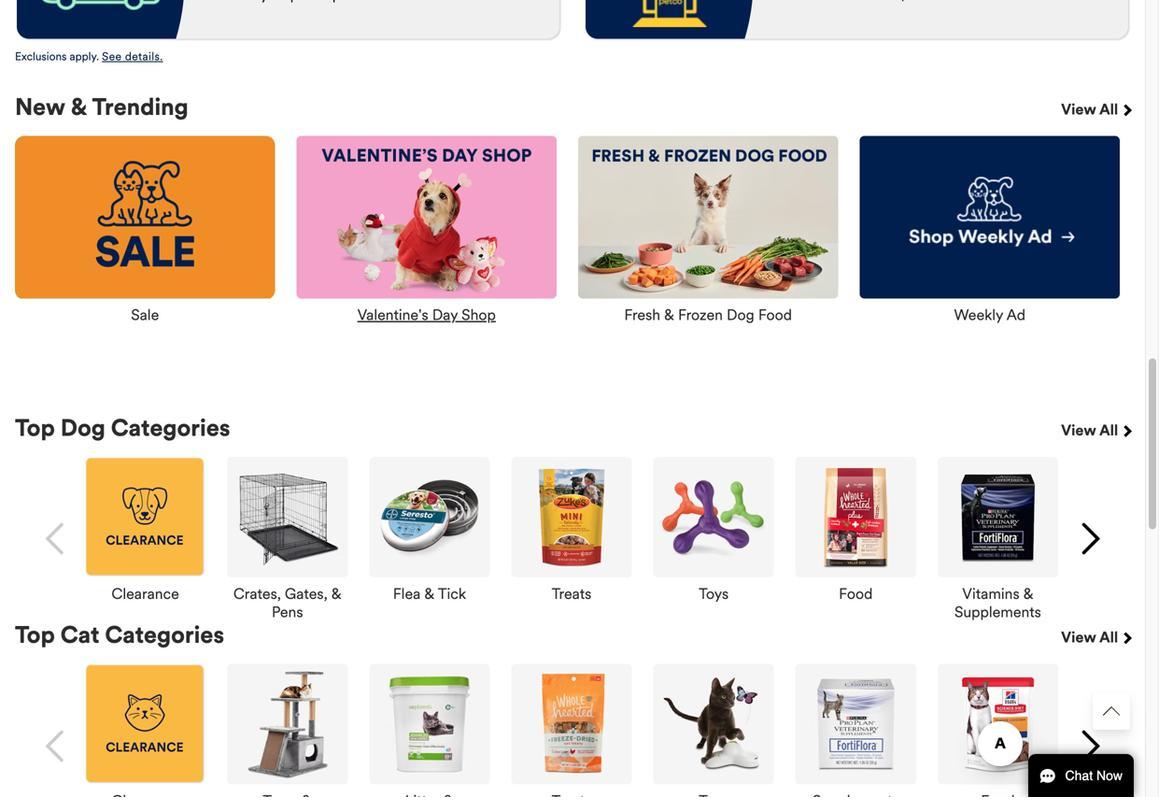 Task type: describe. For each thing, give the bounding box(es) containing it.
flea & tick link
[[393, 578, 466, 603]]

all for top cat categories
[[1100, 628, 1119, 647]]

top for top dog categories
[[15, 414, 55, 442]]

top for top cat categories
[[15, 621, 55, 650]]

all for new & trending
[[1100, 100, 1119, 119]]

flea & tick
[[393, 585, 466, 603]]

view all for top dog categories
[[1062, 421, 1122, 440]]

> button for top dog categories
[[1064, 513, 1116, 565]]

pens
[[272, 603, 303, 621]]

> for top dog categories
[[1085, 527, 1095, 550]]

cat furniture image
[[227, 664, 348, 785]]

cat litter & accessories image
[[369, 664, 490, 785]]

dog flea and tick treatment image
[[369, 457, 490, 578]]

exclusions
[[15, 50, 67, 64]]

view for new & trending
[[1062, 100, 1097, 119]]

clearance link
[[112, 578, 179, 603]]

top cat categories
[[15, 621, 224, 650]]

toys link
[[699, 578, 729, 603]]

crates, gates, & pens link
[[227, 578, 348, 621]]

dog supplies on clearance image
[[85, 457, 206, 578]]

dog crates image
[[227, 457, 348, 578]]

weekly ad
[[955, 306, 1026, 325]]

exclusions apply. see details.
[[15, 50, 163, 64]]

categories for top cat categories
[[105, 621, 224, 650]]

day
[[432, 306, 458, 325]]

ad
[[1007, 306, 1026, 325]]

< button for cat
[[30, 720, 81, 772]]

fresh & frozen dog food link
[[625, 299, 793, 325]]

1 horizontal spatial dog
[[727, 306, 755, 325]]

supplements for cats image
[[796, 664, 917, 785]]

dog treats image
[[512, 457, 632, 578]]

scroll to top image
[[1104, 703, 1121, 720]]

0 horizontal spatial dog
[[60, 414, 105, 442]]

cat supplies on clearance image
[[85, 664, 206, 785]]

view for top dog categories
[[1062, 421, 1097, 440]]

view all link for top dog categories
[[1062, 414, 1131, 457]]

view all for new & trending
[[1062, 100, 1122, 119]]

cat
[[60, 621, 99, 650]]



Task type: vqa. For each thing, say whether or not it's contained in the screenshot.
Code Of Ethics link
no



Task type: locate. For each thing, give the bounding box(es) containing it.
treats link
[[552, 578, 592, 603]]

fresh & frozen dog food
[[625, 306, 793, 325]]

2 view from the top
[[1062, 421, 1097, 440]]

trending
[[92, 93, 189, 122]]

0 vertical spatial categories
[[111, 414, 230, 442]]

supplements
[[955, 603, 1042, 621]]

& right "fresh"
[[665, 306, 675, 325]]

1 vertical spatial categories
[[105, 621, 224, 650]]

cat food image
[[938, 664, 1059, 785]]

food down dog food image
[[839, 585, 873, 603]]

1 vertical spatial view all link
[[1062, 414, 1131, 457]]

0 vertical spatial top
[[15, 414, 55, 442]]

valentine's day shop link
[[358, 299, 496, 325]]

1 vertical spatial view all
[[1062, 421, 1122, 440]]

crates, gates, & pens
[[233, 585, 342, 621]]

&
[[71, 93, 87, 122], [665, 306, 675, 325], [332, 585, 342, 603], [425, 585, 435, 603], [1024, 585, 1034, 603]]

0 vertical spatial >
[[1085, 527, 1095, 550]]

categories for top dog categories
[[111, 414, 230, 442]]

1 vertical spatial > button
[[1064, 720, 1116, 772]]

top dog categories
[[15, 414, 230, 442]]

3 view from the top
[[1062, 628, 1097, 647]]

categories up "dog supplies on clearance" image
[[111, 414, 230, 442]]

& inside fresh & frozen dog food link
[[665, 306, 675, 325]]

1 > button from the top
[[1064, 513, 1116, 565]]

treats
[[552, 585, 592, 603]]

0 vertical spatial > button
[[1064, 513, 1116, 565]]

1 < from the top
[[51, 527, 61, 550]]

& left 'tick'
[[425, 585, 435, 603]]

toys
[[699, 585, 729, 603]]

1 vertical spatial all
[[1100, 421, 1119, 440]]

< for dog
[[51, 527, 61, 550]]

vitamins & supplements link
[[938, 578, 1059, 621]]

valentine's
[[358, 306, 429, 325]]

all
[[1100, 100, 1119, 119], [1100, 421, 1119, 440], [1100, 628, 1119, 647]]

< button
[[30, 513, 81, 565], [30, 720, 81, 772]]

1 view all from the top
[[1062, 100, 1122, 119]]

& inside flea & tick link
[[425, 585, 435, 603]]

styled arrow button link
[[1093, 692, 1131, 730]]

sale link
[[131, 299, 159, 325]]

1 vertical spatial <
[[51, 734, 61, 757]]

flea
[[393, 585, 421, 603]]

cat toys image
[[654, 664, 774, 785]]

0 vertical spatial view
[[1062, 100, 1097, 119]]

>
[[1085, 527, 1095, 550], [1085, 734, 1095, 757]]

dog food image
[[796, 457, 917, 578]]

view
[[1062, 100, 1097, 119], [1062, 421, 1097, 440], [1062, 628, 1097, 647]]

2 < from the top
[[51, 734, 61, 757]]

& for vitamins & supplements
[[1024, 585, 1034, 603]]

categories down the clearance
[[105, 621, 224, 650]]

1 view from the top
[[1062, 100, 1097, 119]]

0 vertical spatial food
[[759, 306, 793, 325]]

all for top dog categories
[[1100, 421, 1119, 440]]

view all
[[1062, 100, 1122, 119], [1062, 421, 1122, 440], [1062, 628, 1122, 647]]

gates,
[[285, 585, 328, 603]]

2 view all from the top
[[1062, 421, 1122, 440]]

> button
[[1064, 513, 1116, 565], [1064, 720, 1116, 772]]

frozen
[[678, 306, 723, 325]]

& for flea & tick
[[425, 585, 435, 603]]

& inside crates, gates, & pens
[[332, 585, 342, 603]]

apply.
[[70, 50, 99, 64]]

2 < button from the top
[[30, 720, 81, 772]]

weekly
[[955, 306, 1004, 325]]

vitamins & supplements
[[955, 585, 1042, 621]]

0 vertical spatial view all link
[[1062, 93, 1131, 136]]

2 vertical spatial view all
[[1062, 628, 1122, 647]]

food right frozen
[[759, 306, 793, 325]]

0 vertical spatial dog
[[727, 306, 755, 325]]

categories
[[111, 414, 230, 442], [105, 621, 224, 650]]

tick
[[438, 585, 466, 603]]

2 vertical spatial view all link
[[1062, 621, 1131, 664]]

new
[[15, 93, 65, 122]]

1 vertical spatial >
[[1085, 734, 1095, 757]]

1 vertical spatial < button
[[30, 720, 81, 772]]

dog
[[727, 306, 755, 325], [60, 414, 105, 442]]

new & trending
[[15, 93, 189, 122]]

top
[[15, 414, 55, 442], [15, 621, 55, 650]]

2 all from the top
[[1100, 421, 1119, 440]]

view all for top cat categories
[[1062, 628, 1122, 647]]

& for new & trending
[[71, 93, 87, 122]]

view all link for new & trending
[[1062, 93, 1131, 136]]

see
[[102, 50, 122, 64]]

fresh
[[625, 306, 661, 325]]

0 vertical spatial view all
[[1062, 100, 1122, 119]]

1 top from the top
[[15, 414, 55, 442]]

supplements for dogs image
[[938, 457, 1059, 578]]

0 vertical spatial < button
[[30, 513, 81, 565]]

food link
[[839, 578, 873, 603]]

2 vertical spatial all
[[1100, 628, 1119, 647]]

2 > from the top
[[1085, 734, 1095, 757]]

1 vertical spatial food
[[839, 585, 873, 603]]

2 top from the top
[[15, 621, 55, 650]]

> button for top cat categories
[[1064, 720, 1116, 772]]

valentine's day shop
[[358, 306, 496, 325]]

& right new
[[71, 93, 87, 122]]

clearance
[[112, 585, 179, 603]]

view all link for top cat categories
[[1062, 621, 1131, 664]]

view all link
[[1062, 93, 1131, 136], [1062, 414, 1131, 457], [1062, 621, 1131, 664]]

details.
[[125, 50, 163, 64]]

< button left "dog supplies on clearance" image
[[30, 513, 81, 565]]

sale
[[131, 306, 159, 325]]

0 horizontal spatial food
[[759, 306, 793, 325]]

2 > button from the top
[[1064, 720, 1116, 772]]

vitamins
[[963, 585, 1020, 603]]

1 view all link from the top
[[1062, 93, 1131, 136]]

< left "dog supplies on clearance" image
[[51, 527, 61, 550]]

3 view all link from the top
[[1062, 621, 1131, 664]]

< button for dog
[[30, 513, 81, 565]]

0 vertical spatial <
[[51, 527, 61, 550]]

> for top cat categories
[[1085, 734, 1095, 757]]

see details. link
[[102, 50, 171, 64]]

0 vertical spatial all
[[1100, 100, 1119, 119]]

1 vertical spatial top
[[15, 621, 55, 650]]

& right vitamins
[[1024, 585, 1034, 603]]

dog toys image
[[654, 457, 774, 578]]

1 vertical spatial dog
[[60, 414, 105, 442]]

cat treats image
[[512, 664, 632, 785]]

& right gates,
[[332, 585, 342, 603]]

shop
[[462, 306, 496, 325]]

1 vertical spatial view
[[1062, 421, 1097, 440]]

view for top cat categories
[[1062, 628, 1097, 647]]

2 view all link from the top
[[1062, 414, 1131, 457]]

< left cat supplies on clearance 'image'
[[51, 734, 61, 757]]

1 all from the top
[[1100, 100, 1119, 119]]

& inside vitamins & supplements
[[1024, 585, 1034, 603]]

< for cat
[[51, 734, 61, 757]]

1 > from the top
[[1085, 527, 1095, 550]]

food
[[759, 306, 793, 325], [839, 585, 873, 603]]

& for fresh & frozen dog food
[[665, 306, 675, 325]]

2 vertical spatial view
[[1062, 628, 1097, 647]]

< button left cat supplies on clearance 'image'
[[30, 720, 81, 772]]

1 < button from the top
[[30, 513, 81, 565]]

<
[[51, 527, 61, 550], [51, 734, 61, 757]]

3 all from the top
[[1100, 628, 1119, 647]]

weekly ad link
[[955, 299, 1026, 325]]

1 horizontal spatial food
[[839, 585, 873, 603]]

3 view all from the top
[[1062, 628, 1122, 647]]

crates,
[[233, 585, 281, 603]]



